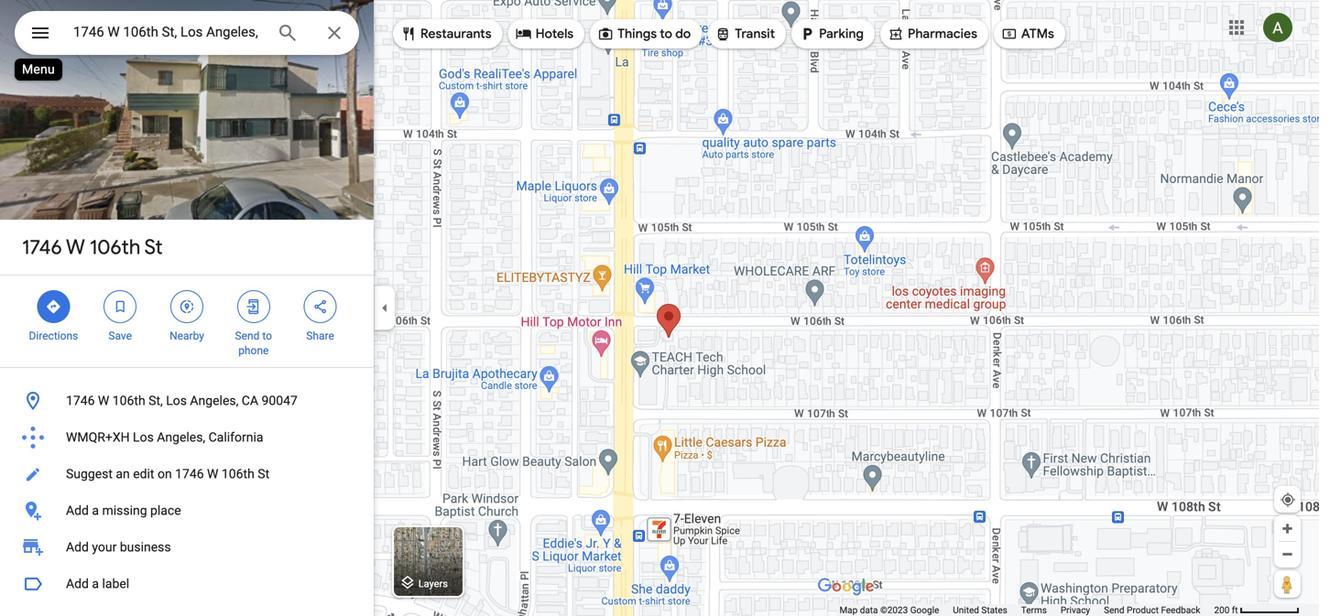 Task type: locate. For each thing, give the bounding box(es) containing it.
1 vertical spatial send
[[1104, 605, 1125, 616]]

add inside add a label "button"
[[66, 577, 89, 592]]

add left "label" at the left of the page
[[66, 577, 89, 592]]

suggest an edit on 1746 w 106th st
[[66, 467, 269, 482]]

show street view coverage image
[[1274, 571, 1301, 598]]

a
[[92, 503, 99, 518], [92, 577, 99, 592]]

los right st,
[[166, 393, 187, 409]]

2 vertical spatial add
[[66, 577, 89, 592]]

1 vertical spatial to
[[262, 330, 272, 343]]

0 vertical spatial add
[[66, 503, 89, 518]]

send inside button
[[1104, 605, 1125, 616]]

1 horizontal spatial send
[[1104, 605, 1125, 616]]

0 vertical spatial a
[[92, 503, 99, 518]]

terms
[[1021, 605, 1047, 616]]

0 vertical spatial to
[[660, 26, 672, 42]]

2 vertical spatial 1746
[[175, 467, 204, 482]]

0 vertical spatial 106th
[[90, 235, 140, 260]]

add inside 'add your business' link
[[66, 540, 89, 555]]

0 vertical spatial 1746
[[22, 235, 62, 260]]

106th left st,
[[112, 393, 145, 409]]

w down "california" on the left of the page
[[207, 467, 218, 482]]

©2023
[[880, 605, 908, 616]]

add inside add a missing place button
[[66, 503, 89, 518]]

send for send product feedback
[[1104, 605, 1125, 616]]

90047
[[262, 393, 298, 409]]

st inside suggest an edit on 1746 w 106th st button
[[258, 467, 269, 482]]

1 vertical spatial w
[[98, 393, 109, 409]]

1 vertical spatial 106th
[[112, 393, 145, 409]]

1746 w 106th st, los angeles, ca 90047 button
[[0, 383, 374, 420]]

los up edit
[[133, 430, 154, 445]]

1 vertical spatial a
[[92, 577, 99, 592]]

3 add from the top
[[66, 577, 89, 592]]

angeles, down 1746 w 106th st, los angeles, ca 90047
[[157, 430, 205, 445]]

google account: angela cha  
(angela.cha@adept.ai) image
[[1263, 13, 1293, 42]]

add a missing place button
[[0, 493, 374, 529]]

0 vertical spatial st
[[144, 235, 163, 260]]

2 a from the top
[[92, 577, 99, 592]]

1746 up 'wmqr+xh'
[[66, 393, 95, 409]]

zoom out image
[[1281, 548, 1294, 562]]

1746 for 1746 w 106th st, los angeles, ca 90047
[[66, 393, 95, 409]]

1 vertical spatial st
[[258, 467, 269, 482]]

w up directions
[[66, 235, 85, 260]]

send
[[235, 330, 260, 343], [1104, 605, 1125, 616]]

your
[[92, 540, 117, 555]]

suggest
[[66, 467, 113, 482]]

1746 right on
[[175, 467, 204, 482]]

atms
[[1021, 26, 1054, 42]]

w
[[66, 235, 85, 260], [98, 393, 109, 409], [207, 467, 218, 482]]

1 horizontal spatial st
[[258, 467, 269, 482]]

st down "california" on the left of the page
[[258, 467, 269, 482]]

label
[[102, 577, 129, 592]]

 atms
[[1001, 24, 1054, 44]]

add down suggest at the left of the page
[[66, 503, 89, 518]]

 restaurants
[[400, 24, 492, 44]]

send product feedback button
[[1104, 605, 1200, 617]]

los
[[166, 393, 187, 409], [133, 430, 154, 445]]

 pharmacies
[[888, 24, 977, 44]]

1746 up  in the left of the page
[[22, 235, 62, 260]]

to left do on the top of page
[[660, 26, 672, 42]]

1746 w 106th st
[[22, 235, 163, 260]]

None field
[[73, 21, 262, 43]]


[[400, 24, 417, 44]]

send up phone
[[235, 330, 260, 343]]

add
[[66, 503, 89, 518], [66, 540, 89, 555], [66, 577, 89, 592]]

pharmacies
[[908, 26, 977, 42]]

1746 w 106th st main content
[[0, 0, 374, 617]]

save
[[108, 330, 132, 343]]

2 vertical spatial w
[[207, 467, 218, 482]]

200 ft button
[[1214, 605, 1300, 616]]

ca
[[242, 393, 258, 409]]

send inside 'send to phone'
[[235, 330, 260, 343]]

a for missing
[[92, 503, 99, 518]]

1746 for 1746 w 106th st
[[22, 235, 62, 260]]

a inside button
[[92, 503, 99, 518]]

1 horizontal spatial to
[[660, 26, 672, 42]]

106th up 
[[90, 235, 140, 260]]

layers
[[418, 578, 448, 590]]

do
[[675, 26, 691, 42]]

add left your on the left
[[66, 540, 89, 555]]

footer containing map data ©2023 google
[[840, 605, 1214, 617]]


[[112, 297, 128, 317]]

1 add from the top
[[66, 503, 89, 518]]


[[45, 297, 62, 317]]

send for send to phone
[[235, 330, 260, 343]]

w up 'wmqr+xh'
[[98, 393, 109, 409]]

add for add a missing place
[[66, 503, 89, 518]]

106th down "california" on the left of the page
[[222, 467, 254, 482]]

footer
[[840, 605, 1214, 617]]

google
[[910, 605, 939, 616]]

1746 W 106th St, Los Angeles, CA 90047 field
[[15, 11, 359, 55]]

suggest an edit on 1746 w 106th st button
[[0, 456, 374, 493]]

 things to do
[[597, 24, 691, 44]]

2 horizontal spatial 1746
[[175, 467, 204, 482]]

angeles, left ca
[[190, 393, 238, 409]]

1 horizontal spatial w
[[98, 393, 109, 409]]

106th
[[90, 235, 140, 260], [112, 393, 145, 409], [222, 467, 254, 482]]


[[29, 20, 51, 46]]

a left "label" at the left of the page
[[92, 577, 99, 592]]

1 vertical spatial 1746
[[66, 393, 95, 409]]

 hotels
[[515, 24, 574, 44]]

actions for 1746 w 106th st region
[[0, 276, 374, 367]]

2 add from the top
[[66, 540, 89, 555]]

0 horizontal spatial 1746
[[22, 235, 62, 260]]

0 vertical spatial angeles,
[[190, 393, 238, 409]]

1746
[[22, 235, 62, 260], [66, 393, 95, 409], [175, 467, 204, 482]]

0 vertical spatial w
[[66, 235, 85, 260]]

send left product
[[1104, 605, 1125, 616]]

angeles,
[[190, 393, 238, 409], [157, 430, 205, 445]]

an
[[116, 467, 130, 482]]

0 horizontal spatial los
[[133, 430, 154, 445]]

a left "missing"
[[92, 503, 99, 518]]

add your business link
[[0, 529, 374, 566]]

parking
[[819, 26, 864, 42]]

1 a from the top
[[92, 503, 99, 518]]

w for 1746 w 106th st, los angeles, ca 90047
[[98, 393, 109, 409]]

1 vertical spatial los
[[133, 430, 154, 445]]

1 vertical spatial add
[[66, 540, 89, 555]]

0 vertical spatial los
[[166, 393, 187, 409]]

to
[[660, 26, 672, 42], [262, 330, 272, 343]]

1 vertical spatial angeles,
[[157, 430, 205, 445]]

to up phone
[[262, 330, 272, 343]]

0 horizontal spatial send
[[235, 330, 260, 343]]

1 horizontal spatial 1746
[[66, 393, 95, 409]]

transit
[[735, 26, 775, 42]]

directions
[[29, 330, 78, 343]]

a inside "button"
[[92, 577, 99, 592]]

wmqr+xh los angeles, california
[[66, 430, 263, 445]]

privacy button
[[1061, 605, 1090, 617]]

add a label button
[[0, 566, 374, 603]]

0 horizontal spatial w
[[66, 235, 85, 260]]

united
[[953, 605, 979, 616]]


[[1001, 24, 1018, 44]]

terms button
[[1021, 605, 1047, 617]]

st
[[144, 235, 163, 260], [258, 467, 269, 482]]

footer inside google maps element
[[840, 605, 1214, 617]]

0 vertical spatial send
[[235, 330, 260, 343]]

0 horizontal spatial to
[[262, 330, 272, 343]]

st up actions for 1746 w 106th st region
[[144, 235, 163, 260]]



Task type: describe. For each thing, give the bounding box(es) containing it.
to inside 'send to phone'
[[262, 330, 272, 343]]

collapse side panel image
[[375, 298, 395, 318]]

add your business
[[66, 540, 171, 555]]

0 horizontal spatial st
[[144, 235, 163, 260]]


[[888, 24, 904, 44]]


[[799, 24, 815, 44]]

106th for st,
[[112, 393, 145, 409]]

feedback
[[1161, 605, 1200, 616]]

add a label
[[66, 577, 129, 592]]

send product feedback
[[1104, 605, 1200, 616]]

product
[[1127, 605, 1159, 616]]

w for 1746 w 106th st
[[66, 235, 85, 260]]

add for add your business
[[66, 540, 89, 555]]

1 horizontal spatial los
[[166, 393, 187, 409]]

wmqr+xh los angeles, california button
[[0, 420, 374, 456]]

map
[[840, 605, 858, 616]]

missing
[[102, 503, 147, 518]]

to inside  things to do
[[660, 26, 672, 42]]

nearby
[[170, 330, 204, 343]]

 transit
[[715, 24, 775, 44]]

states
[[981, 605, 1007, 616]]

business
[[120, 540, 171, 555]]

106th for st
[[90, 235, 140, 260]]

 parking
[[799, 24, 864, 44]]

1746 w 106th st, los angeles, ca 90047
[[66, 393, 298, 409]]

united states
[[953, 605, 1007, 616]]

none field inside 1746 w 106th st, los angeles, ca 90047 "field"
[[73, 21, 262, 43]]

map data ©2023 google
[[840, 605, 939, 616]]

california
[[209, 430, 263, 445]]

edit
[[133, 467, 154, 482]]

data
[[860, 605, 878, 616]]

st,
[[149, 393, 163, 409]]

united states button
[[953, 605, 1007, 617]]

send to phone
[[235, 330, 272, 357]]

 button
[[15, 11, 66, 59]]

zoom in image
[[1281, 522, 1294, 536]]

share
[[306, 330, 334, 343]]

2 horizontal spatial w
[[207, 467, 218, 482]]

things
[[618, 26, 657, 42]]

show your location image
[[1280, 492, 1296, 508]]

place
[[150, 503, 181, 518]]

 search field
[[15, 11, 359, 59]]

2 vertical spatial 106th
[[222, 467, 254, 482]]


[[179, 297, 195, 317]]


[[515, 24, 532, 44]]


[[715, 24, 731, 44]]

wmqr+xh
[[66, 430, 130, 445]]


[[312, 297, 328, 317]]

restaurants
[[420, 26, 492, 42]]

a for label
[[92, 577, 99, 592]]


[[597, 24, 614, 44]]


[[245, 297, 262, 317]]

add a missing place
[[66, 503, 181, 518]]

privacy
[[1061, 605, 1090, 616]]

200 ft
[[1214, 605, 1238, 616]]

add for add a label
[[66, 577, 89, 592]]

hotels
[[536, 26, 574, 42]]

google maps element
[[0, 0, 1319, 617]]

ft
[[1232, 605, 1238, 616]]

phone
[[238, 344, 269, 357]]

on
[[158, 467, 172, 482]]

200
[[1214, 605, 1230, 616]]



Task type: vqa. For each thing, say whether or not it's contained in the screenshot.


